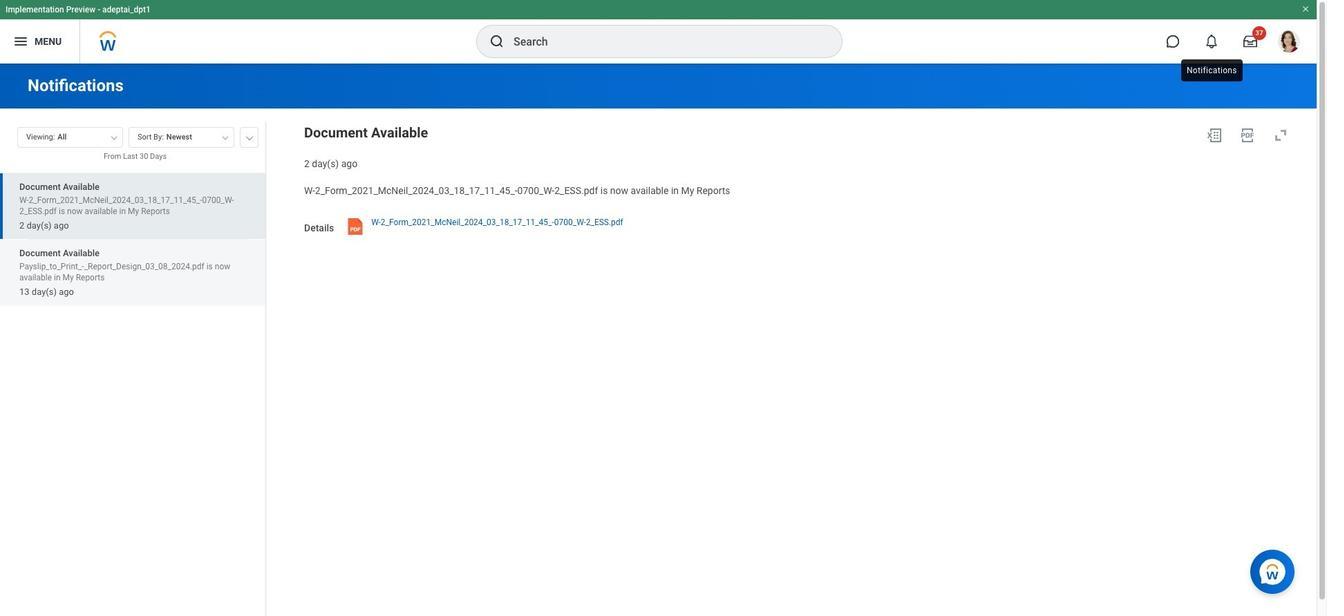 Task type: describe. For each thing, give the bounding box(es) containing it.
more image
[[245, 133, 254, 140]]

export to excel image
[[1206, 127, 1223, 144]]

justify image
[[12, 33, 29, 50]]

close environment banner image
[[1302, 5, 1310, 13]]

fullscreen image
[[1273, 127, 1289, 144]]



Task type: locate. For each thing, give the bounding box(es) containing it.
inbox large image
[[1244, 35, 1258, 48]]

profile logan mcneil image
[[1278, 30, 1300, 55]]

banner
[[0, 0, 1317, 64]]

region
[[304, 122, 1295, 171]]

main content
[[0, 64, 1317, 617]]

inbox items list box
[[0, 173, 265, 617]]

tab panel
[[0, 121, 265, 617]]

view printable version (pdf) image
[[1240, 127, 1256, 144]]

tooltip
[[1179, 57, 1246, 84]]

notifications large image
[[1205, 35, 1219, 48]]

Search Workday  search field
[[514, 26, 814, 57]]

search image
[[489, 33, 505, 50]]



Task type: vqa. For each thing, say whether or not it's contained in the screenshot.
Previous Page icon
no



